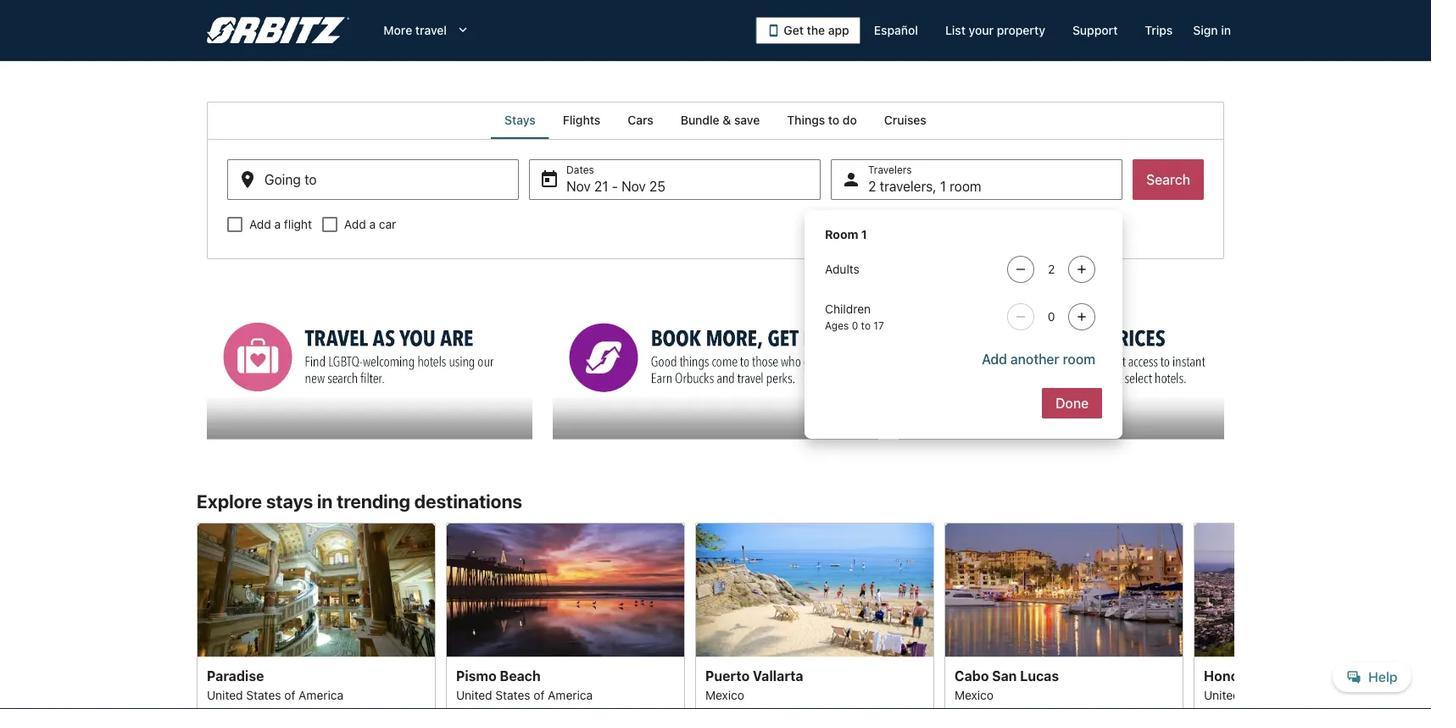 Task type: describe. For each thing, give the bounding box(es) containing it.
orbitz logo image
[[207, 17, 350, 44]]

states for honolulu
[[1244, 688, 1279, 702]]

united inside pismo beach united states of america
[[456, 688, 492, 702]]

america for paradise
[[299, 688, 344, 702]]

mexico inside "puerto vallarta mexico"
[[706, 688, 745, 702]]

save
[[734, 113, 760, 127]]

list your property
[[946, 23, 1046, 37]]

1 inside dropdown button
[[940, 179, 946, 195]]

paradise
[[207, 668, 264, 684]]

&
[[723, 113, 731, 127]]

another
[[1011, 352, 1060, 368]]

2 nov from the left
[[622, 179, 646, 195]]

travel
[[415, 23, 447, 37]]

flights
[[563, 113, 601, 127]]

-
[[612, 179, 618, 195]]

decrease the number of children in room 1 image
[[1011, 310, 1031, 324]]

add another room button
[[975, 344, 1103, 375]]

1 nov from the left
[[567, 179, 591, 195]]

puerto vallarta showing a beach, general coastal views and kayaking or canoeing image
[[695, 523, 935, 657]]

room 1
[[825, 228, 867, 242]]

tab list inside the explore stays in trending destinations main content
[[207, 102, 1225, 139]]

united for honolulu
[[1204, 688, 1240, 702]]

stays link
[[491, 102, 549, 139]]

add a flight
[[249, 218, 312, 232]]

search button
[[1133, 159, 1204, 200]]

of inside pismo beach united states of america
[[534, 688, 545, 702]]

pismo beach featuring a sunset, views and tropical scenes image
[[446, 523, 685, 657]]

app
[[828, 23, 850, 37]]

room
[[825, 228, 859, 242]]

español
[[874, 23, 918, 37]]

support
[[1073, 23, 1118, 37]]

get
[[784, 23, 804, 37]]

pismo
[[456, 668, 497, 684]]

ages
[[825, 320, 849, 332]]

things
[[787, 113, 825, 127]]

25
[[650, 179, 666, 195]]

flights link
[[549, 102, 614, 139]]

room inside button
[[1063, 352, 1096, 368]]

17
[[874, 320, 884, 332]]

stays
[[505, 113, 536, 127]]

2
[[869, 179, 876, 195]]

sign
[[1194, 23, 1218, 37]]

add for add another room
[[982, 352, 1008, 368]]

in inside sign in dropdown button
[[1221, 23, 1231, 37]]

things to do link
[[774, 102, 871, 139]]

trips
[[1145, 23, 1173, 37]]

flight
[[284, 218, 312, 232]]

get the app
[[784, 23, 850, 37]]

makiki - lower punchbowl - tantalus showing landscape views, a sunset and a city image
[[1194, 523, 1432, 657]]

america inside pismo beach united states of america
[[548, 688, 593, 702]]

sign in button
[[1187, 15, 1238, 46]]

download the app button image
[[767, 24, 781, 37]]

add for add a flight
[[249, 218, 271, 232]]

add for add a car
[[344, 218, 366, 232]]

more
[[384, 23, 412, 37]]

car
[[379, 218, 396, 232]]

states inside pismo beach united states of america
[[496, 688, 531, 702]]

honolulu
[[1204, 668, 1263, 684]]

done
[[1056, 396, 1089, 412]]

done button
[[1042, 388, 1103, 419]]

destinations
[[414, 491, 522, 513]]

trending
[[337, 491, 410, 513]]

more travel button
[[370, 15, 484, 46]]

explore
[[197, 491, 262, 513]]

of for paradise
[[284, 688, 295, 702]]



Task type: locate. For each thing, give the bounding box(es) containing it.
cars
[[628, 113, 654, 127]]

cruises link
[[871, 102, 940, 139]]

explore stays in trending destinations main content
[[0, 102, 1432, 710]]

2 horizontal spatial states
[[1244, 688, 1279, 702]]

a
[[274, 218, 281, 232], [369, 218, 376, 232]]

in
[[1221, 23, 1231, 37], [317, 491, 333, 513]]

to inside children ages 0 to 17
[[861, 320, 871, 332]]

1 horizontal spatial in
[[1221, 23, 1231, 37]]

1 horizontal spatial a
[[369, 218, 376, 232]]

0 horizontal spatial nov
[[567, 179, 591, 195]]

united down honolulu
[[1204, 688, 1240, 702]]

decrease the number of adults in room 1 image
[[1011, 263, 1031, 276]]

explore stays in trending destinations
[[197, 491, 522, 513]]

of
[[284, 688, 295, 702], [534, 688, 545, 702], [1282, 688, 1293, 702]]

0 vertical spatial to
[[828, 113, 840, 127]]

2 horizontal spatial of
[[1282, 688, 1293, 702]]

in inside the explore stays in trending destinations main content
[[317, 491, 333, 513]]

puerto
[[706, 668, 750, 684]]

1 horizontal spatial mexico
[[955, 688, 994, 702]]

states inside paradise united states of america
[[246, 688, 281, 702]]

vallarta
[[753, 668, 804, 684]]

1 vertical spatial room
[[1063, 352, 1096, 368]]

2 mexico from the left
[[955, 688, 994, 702]]

nov 21 - nov 25
[[567, 179, 666, 195]]

1 horizontal spatial nov
[[622, 179, 646, 195]]

0
[[852, 320, 858, 332]]

in right sign
[[1221, 23, 1231, 37]]

increase the number of adults in room 1 image
[[1072, 263, 1092, 276]]

3 of from the left
[[1282, 688, 1293, 702]]

america
[[299, 688, 344, 702], [548, 688, 593, 702], [1296, 688, 1341, 702]]

2 travelers, 1 room
[[869, 179, 982, 195]]

beach
[[500, 668, 541, 684]]

to right 0
[[861, 320, 871, 332]]

1 horizontal spatial room
[[1063, 352, 1096, 368]]

add
[[249, 218, 271, 232], [344, 218, 366, 232], [982, 352, 1008, 368]]

1 states from the left
[[246, 688, 281, 702]]

bundle
[[681, 113, 720, 127]]

3 states from the left
[[1244, 688, 1279, 702]]

cabo san lucas mexico
[[955, 668, 1059, 702]]

2 horizontal spatial add
[[982, 352, 1008, 368]]

adults
[[825, 262, 860, 276]]

0 horizontal spatial of
[[284, 688, 295, 702]]

2 horizontal spatial united
[[1204, 688, 1240, 702]]

things to do
[[787, 113, 857, 127]]

children ages 0 to 17
[[825, 302, 884, 332]]

cars link
[[614, 102, 667, 139]]

1 horizontal spatial america
[[548, 688, 593, 702]]

america for honolulu
[[1296, 688, 1341, 702]]

cruises
[[884, 113, 927, 127]]

tab list
[[207, 102, 1225, 139]]

3 united from the left
[[1204, 688, 1240, 702]]

states inside honolulu united states of america
[[1244, 688, 1279, 702]]

to inside tab list
[[828, 113, 840, 127]]

2 a from the left
[[369, 218, 376, 232]]

the
[[807, 23, 825, 37]]

marina cabo san lucas which includes a marina, a coastal town and night scenes image
[[945, 523, 1184, 657]]

show previous card image
[[187, 608, 207, 628]]

puerto vallarta mexico
[[706, 668, 804, 702]]

mexico
[[706, 688, 745, 702], [955, 688, 994, 702]]

room
[[950, 179, 982, 195], [1063, 352, 1096, 368]]

room inside dropdown button
[[950, 179, 982, 195]]

1 horizontal spatial united
[[456, 688, 492, 702]]

united for paradise
[[207, 688, 243, 702]]

2 of from the left
[[534, 688, 545, 702]]

room down increase the number of children in room 1 image
[[1063, 352, 1096, 368]]

1 horizontal spatial 1
[[940, 179, 946, 195]]

2 states from the left
[[496, 688, 531, 702]]

list
[[946, 23, 966, 37]]

in right stays
[[317, 491, 333, 513]]

1 a from the left
[[274, 218, 281, 232]]

0 vertical spatial room
[[950, 179, 982, 195]]

mexico down puerto
[[706, 688, 745, 702]]

your
[[969, 23, 994, 37]]

a left flight
[[274, 218, 281, 232]]

stays
[[266, 491, 313, 513]]

0 horizontal spatial add
[[249, 218, 271, 232]]

nov
[[567, 179, 591, 195], [622, 179, 646, 195]]

states down beach
[[496, 688, 531, 702]]

united
[[207, 688, 243, 702], [456, 688, 492, 702], [1204, 688, 1240, 702]]

add left flight
[[249, 218, 271, 232]]

0 horizontal spatial america
[[299, 688, 344, 702]]

support link
[[1059, 15, 1132, 46]]

0 vertical spatial 1
[[940, 179, 946, 195]]

pismo beach united states of america
[[456, 668, 593, 702]]

1 vertical spatial to
[[861, 320, 871, 332]]

add inside button
[[982, 352, 1008, 368]]

sign in
[[1194, 23, 1231, 37]]

las vegas featuring interior views image
[[197, 523, 436, 657]]

san
[[992, 668, 1017, 684]]

travelers,
[[880, 179, 937, 195]]

1 horizontal spatial of
[[534, 688, 545, 702]]

0 horizontal spatial a
[[274, 218, 281, 232]]

2 united from the left
[[456, 688, 492, 702]]

nov 21 - nov 25 button
[[529, 159, 821, 200]]

cabo
[[955, 668, 989, 684]]

get the app link
[[756, 17, 861, 44]]

1 horizontal spatial to
[[861, 320, 871, 332]]

united down pismo
[[456, 688, 492, 702]]

1 horizontal spatial states
[[496, 688, 531, 702]]

mexico inside cabo san lucas mexico
[[955, 688, 994, 702]]

property
[[997, 23, 1046, 37]]

america inside honolulu united states of america
[[1296, 688, 1341, 702]]

search
[[1147, 172, 1191, 188]]

21
[[594, 179, 608, 195]]

bundle & save link
[[667, 102, 774, 139]]

a for car
[[369, 218, 376, 232]]

states down paradise
[[246, 688, 281, 702]]

to
[[828, 113, 840, 127], [861, 320, 871, 332]]

1 right travelers,
[[940, 179, 946, 195]]

1 united from the left
[[207, 688, 243, 702]]

2 travelers, 1 room button
[[831, 159, 1123, 200]]

mexico down cabo
[[955, 688, 994, 702]]

1
[[940, 179, 946, 195], [862, 228, 867, 242]]

0 horizontal spatial 1
[[862, 228, 867, 242]]

1 america from the left
[[299, 688, 344, 702]]

increase the number of children in room 1 image
[[1072, 310, 1092, 324]]

0 horizontal spatial mexico
[[706, 688, 745, 702]]

0 horizontal spatial in
[[317, 491, 333, 513]]

children
[[825, 302, 871, 316]]

room right travelers,
[[950, 179, 982, 195]]

3 america from the left
[[1296, 688, 1341, 702]]

1 right room
[[862, 228, 867, 242]]

list your property link
[[932, 15, 1059, 46]]

0 horizontal spatial room
[[950, 179, 982, 195]]

español button
[[861, 15, 932, 46]]

honolulu united states of america
[[1204, 668, 1341, 702]]

america inside paradise united states of america
[[299, 688, 344, 702]]

united down paradise
[[207, 688, 243, 702]]

0 horizontal spatial to
[[828, 113, 840, 127]]

1 mexico from the left
[[706, 688, 745, 702]]

more travel
[[384, 23, 447, 37]]

add left car
[[344, 218, 366, 232]]

add another room
[[982, 352, 1096, 368]]

add a car
[[344, 218, 396, 232]]

united inside honolulu united states of america
[[1204, 688, 1240, 702]]

paradise united states of america
[[207, 668, 344, 702]]

do
[[843, 113, 857, 127]]

add left another
[[982, 352, 1008, 368]]

to left the do
[[828, 113, 840, 127]]

a left car
[[369, 218, 376, 232]]

states down honolulu
[[1244, 688, 1279, 702]]

nov right - at the left top of page
[[622, 179, 646, 195]]

of inside honolulu united states of america
[[1282, 688, 1293, 702]]

nov left the '21'
[[567, 179, 591, 195]]

a for flight
[[274, 218, 281, 232]]

trips link
[[1132, 15, 1187, 46]]

1 vertical spatial in
[[317, 491, 333, 513]]

0 vertical spatial in
[[1221, 23, 1231, 37]]

0 horizontal spatial united
[[207, 688, 243, 702]]

show next card image
[[1225, 608, 1245, 628]]

2 horizontal spatial america
[[1296, 688, 1341, 702]]

0 horizontal spatial states
[[246, 688, 281, 702]]

1 vertical spatial 1
[[862, 228, 867, 242]]

1 horizontal spatial add
[[344, 218, 366, 232]]

of inside paradise united states of america
[[284, 688, 295, 702]]

tab list containing stays
[[207, 102, 1225, 139]]

1 of from the left
[[284, 688, 295, 702]]

of for honolulu
[[1282, 688, 1293, 702]]

bundle & save
[[681, 113, 760, 127]]

states for paradise
[[246, 688, 281, 702]]

lucas
[[1020, 668, 1059, 684]]

2 america from the left
[[548, 688, 593, 702]]

united inside paradise united states of america
[[207, 688, 243, 702]]

states
[[246, 688, 281, 702], [496, 688, 531, 702], [1244, 688, 1279, 702]]



Task type: vqa. For each thing, say whether or not it's contained in the screenshot.
alaska, bahamas, caribbean, europe, mexico
no



